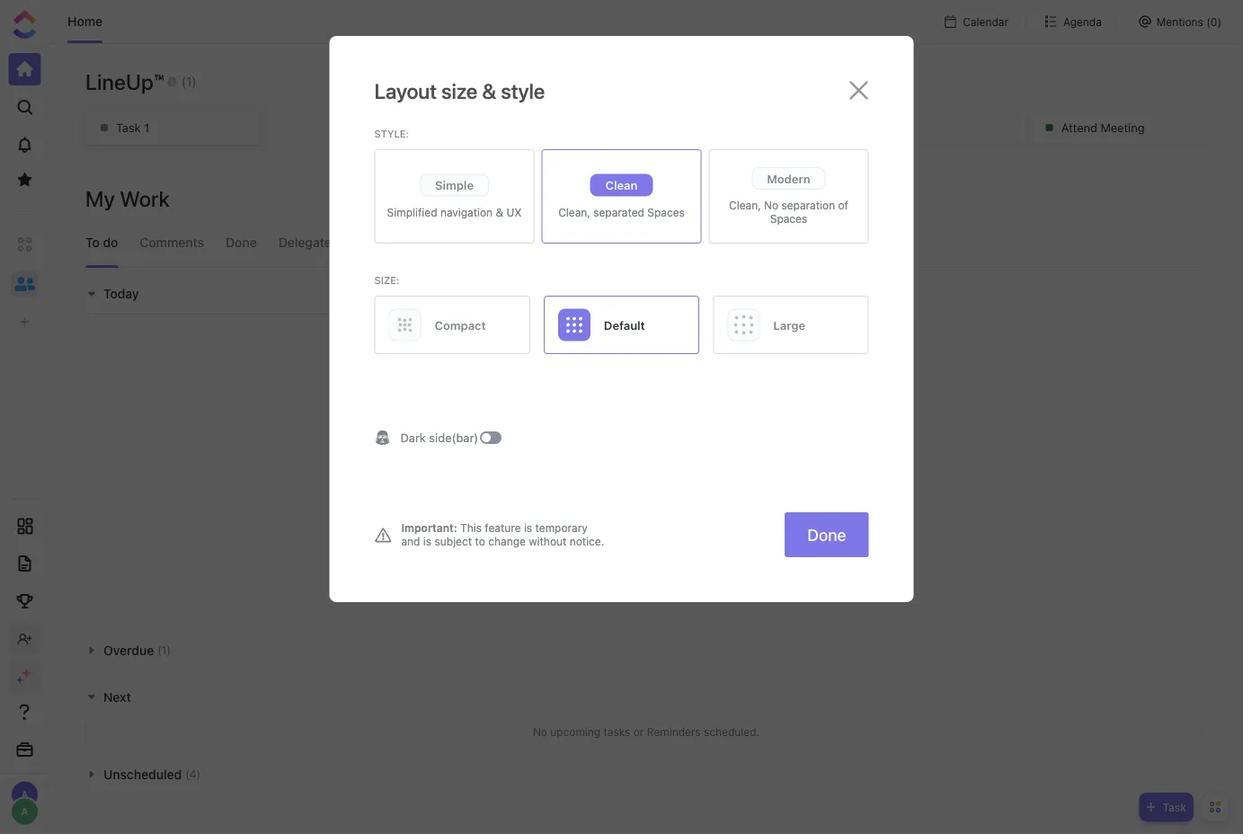 Task type: locate. For each thing, give the bounding box(es) containing it.
0 horizontal spatial clean,
[[559, 206, 591, 219]]

simplified
[[387, 206, 437, 219]]

1 horizontal spatial and
[[537, 552, 558, 567]]

0 horizontal spatial is
[[423, 535, 432, 548]]

today inside tasks and reminders that are scheduled for today will appear here.
[[758, 552, 793, 567]]

or
[[634, 726, 644, 739]]

reminders right or
[[647, 726, 701, 739]]

0 horizontal spatial no
[[533, 726, 548, 739]]

no down modern
[[764, 199, 779, 212]]

&
[[482, 79, 497, 103], [496, 206, 504, 219]]

dark side(bar)
[[401, 431, 479, 445]]

is down important:
[[423, 535, 432, 548]]

0 horizontal spatial reminders
[[562, 552, 623, 567]]

ux
[[507, 206, 522, 219]]

no left upcoming
[[533, 726, 548, 739]]

1 vertical spatial today
[[758, 552, 793, 567]]

clean, left separated
[[559, 206, 591, 219]]

task
[[1163, 801, 1187, 814]]

side(bar)
[[429, 431, 479, 445]]

clean, inside clean, no separation of spaces
[[729, 199, 761, 212]]

work
[[120, 186, 170, 211]]

spaces down 'separation'
[[770, 213, 808, 225]]

notice.
[[570, 535, 605, 548]]

0 horizontal spatial today
[[103, 286, 139, 301]]

0 vertical spatial &
[[482, 79, 497, 103]]

spaces right separated
[[648, 206, 685, 219]]

dark
[[401, 431, 426, 445]]

attend
[[1062, 121, 1098, 134]]

navigation
[[441, 206, 493, 219]]

1 horizontal spatial no
[[764, 199, 779, 212]]

& left ux
[[496, 206, 504, 219]]

my work
[[85, 186, 170, 211]]

important: this feature is temporary and is subject to change without notice.
[[402, 522, 605, 548]]

1 horizontal spatial today
[[758, 552, 793, 567]]

0 vertical spatial reminders
[[562, 552, 623, 567]]

1 vertical spatial and
[[537, 552, 558, 567]]

1 horizontal spatial reminders
[[647, 726, 701, 739]]

here.
[[665, 572, 694, 587]]

clean, for clean
[[559, 206, 591, 219]]

next button
[[85, 690, 136, 704]]

lineup
[[85, 69, 154, 94]]

1 horizontal spatial spaces
[[770, 213, 808, 225]]

separated
[[594, 206, 645, 219]]

and down important:
[[402, 535, 420, 548]]

0 horizontal spatial and
[[402, 535, 420, 548]]

1 vertical spatial reminders
[[647, 726, 701, 739]]

1
[[144, 121, 149, 134]]

tasks
[[604, 726, 631, 739]]

no
[[764, 199, 779, 212], [533, 726, 548, 739]]

clean, for modern
[[729, 199, 761, 212]]

clean, no separation of spaces
[[729, 199, 849, 225]]

1 vertical spatial no
[[533, 726, 548, 739]]

all
[[677, 518, 694, 539]]

is up without
[[524, 522, 532, 535]]

today button
[[85, 286, 144, 301]]

simplified navigation & ux
[[387, 206, 522, 219]]

simple
[[435, 178, 474, 192]]

without
[[529, 535, 567, 548]]

scheduled
[[675, 552, 735, 567]]

0 vertical spatial no
[[764, 199, 779, 212]]

today
[[103, 286, 139, 301], [758, 552, 793, 567]]

1 horizontal spatial is
[[524, 522, 532, 535]]

change
[[489, 535, 526, 548]]

‎task
[[116, 121, 141, 134]]

tasks and reminders that are scheduled for today will appear here.
[[500, 552, 793, 587]]

1 vertical spatial is
[[423, 535, 432, 548]]

(1)
[[181, 74, 197, 89]]

reminders
[[562, 552, 623, 567], [647, 726, 701, 739]]

1 vertical spatial &
[[496, 206, 504, 219]]

is
[[524, 522, 532, 535], [423, 535, 432, 548]]

woohoo, you're all done!
[[550, 518, 743, 539]]

0 vertical spatial is
[[524, 522, 532, 535]]

large
[[774, 318, 806, 332]]

1 horizontal spatial clean,
[[729, 199, 761, 212]]

spaces
[[648, 206, 685, 219], [770, 213, 808, 225]]

clean, separated spaces
[[559, 206, 685, 219]]

0 vertical spatial and
[[402, 535, 420, 548]]

and
[[402, 535, 420, 548], [537, 552, 558, 567]]

done
[[808, 525, 847, 544]]

& right size
[[482, 79, 497, 103]]

reminders down notice.
[[562, 552, 623, 567]]

clean,
[[729, 199, 761, 212], [559, 206, 591, 219]]

clean, left 'separation'
[[729, 199, 761, 212]]

meeting
[[1101, 121, 1145, 134]]

and down without
[[537, 552, 558, 567]]



Task type: vqa. For each thing, say whether or not it's contained in the screenshot.
Large
yes



Task type: describe. For each thing, give the bounding box(es) containing it.
this
[[460, 522, 482, 535]]

separation
[[782, 199, 836, 212]]

agenda
[[1064, 15, 1102, 28]]

modern
[[767, 172, 811, 185]]

reminders inside tasks and reminders that are scheduled for today will appear here.
[[562, 552, 623, 567]]

0 horizontal spatial spaces
[[648, 206, 685, 219]]

done!
[[699, 518, 743, 539]]

feature
[[485, 522, 521, 535]]

layout
[[375, 79, 437, 103]]

and inside important: this feature is temporary and is subject to change without notice.
[[402, 535, 420, 548]]

style
[[501, 79, 545, 103]]

that
[[627, 552, 650, 567]]

will
[[599, 572, 618, 587]]

subject
[[435, 535, 472, 548]]

layout size & style dialog
[[330, 36, 914, 602]]

appear
[[621, 572, 661, 587]]

compact
[[435, 318, 486, 332]]

‎task 1
[[116, 121, 149, 134]]

size
[[442, 79, 478, 103]]

layout size & style
[[375, 79, 545, 103]]

temporary
[[536, 522, 588, 535]]

scheduled.
[[704, 726, 760, 739]]

no upcoming tasks or reminders scheduled.
[[533, 726, 760, 739]]

for
[[738, 552, 754, 567]]

next
[[103, 690, 131, 704]]

no inside clean, no separation of spaces
[[764, 199, 779, 212]]

attend meeting
[[1062, 121, 1145, 134]]

are
[[653, 552, 671, 567]]

& for style
[[482, 79, 497, 103]]

woohoo,
[[550, 518, 620, 539]]

default
[[604, 318, 645, 332]]

style:
[[375, 128, 409, 139]]

calendar
[[963, 15, 1009, 28]]

user friends image
[[15, 276, 35, 292]]

size:
[[375, 274, 400, 286]]

spaces inside clean, no separation of spaces
[[770, 213, 808, 225]]

tasks
[[500, 552, 533, 567]]

of
[[839, 199, 849, 212]]

no inside "woohoo, you're all done!" tab panel
[[533, 726, 548, 739]]

‎task 1 link
[[85, 111, 260, 145]]

& for ux
[[496, 206, 504, 219]]

0 vertical spatial today
[[103, 286, 139, 301]]

upcoming
[[551, 726, 601, 739]]

my
[[85, 186, 115, 211]]

clean
[[606, 178, 638, 192]]

you're
[[624, 518, 673, 539]]

and inside tasks and reminders that are scheduled for today will appear here.
[[537, 552, 558, 567]]

important:
[[402, 522, 457, 535]]

to
[[475, 535, 485, 548]]

woohoo, you're all done! tab panel
[[76, 274, 1217, 794]]

attend meeting link
[[1031, 111, 1208, 145]]

home
[[67, 14, 103, 29]]



